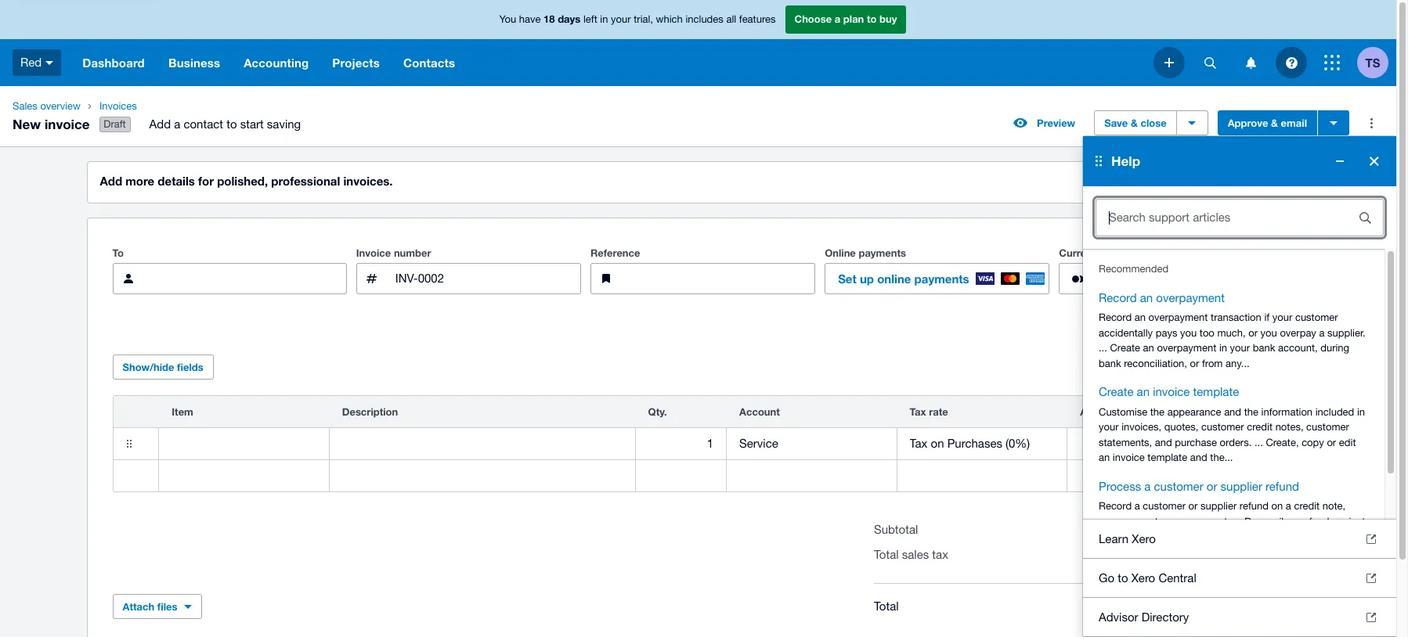 Task type: describe. For each thing, give the bounding box(es) containing it.
you down if
[[1261, 327, 1278, 339]]

close help menu image
[[1360, 146, 1391, 177]]

set up online payments button
[[825, 263, 1050, 295]]

in inside you have 18 days left in your trial, which includes all features
[[600, 14, 608, 25]]

customer down included at bottom
[[1307, 422, 1350, 433]]

ts
[[1366, 55, 1381, 69]]

to left start
[[227, 118, 237, 131]]

customer up the statement at right bottom
[[1144, 501, 1186, 512]]

create,
[[1267, 437, 1300, 449]]

currency united states dollar
[[1060, 247, 1202, 285]]

a right reconcile
[[1293, 516, 1298, 528]]

Inventory item text field
[[159, 430, 329, 459]]

for inside button
[[1126, 176, 1139, 189]]

0 vertical spatial supplier
[[1221, 480, 1263, 493]]

statement
[[1133, 531, 1178, 543]]

you have 18 days left in your trial, which includes all features
[[500, 13, 776, 25]]

Description text field
[[330, 462, 635, 491]]

customise
[[1099, 406, 1148, 418]]

add more details for polished, professional invoices.
[[100, 174, 393, 188]]

your right if
[[1273, 312, 1293, 324]]

create inside create an invoice template customise the appearance and the information included in your invoices, quotes, customer credit notes, customer statements, and purchase orders. ... create, copy or edit an invoice template and the...
[[1099, 386, 1134, 399]]

customer inside "record an overpayment record an overpayment transaction if your customer accidentally pays you too much, or you overpay a supplier. ... create an overpayment in your bank account, during bank reconciliation, or from any..."
[[1296, 312, 1339, 324]]

process
[[1099, 480, 1142, 493]]

overview
[[40, 100, 81, 112]]

total for total sales tax
[[874, 549, 899, 562]]

collapse help menu image
[[1325, 146, 1356, 177]]

appearance
[[1168, 406, 1222, 418]]

save
[[1105, 117, 1129, 129]]

add details button
[[1188, 169, 1263, 197]]

Search support articles field
[[1097, 203, 1341, 233]]

online payments
[[825, 247, 907, 259]]

edit
[[1340, 437, 1357, 449]]

... up don't
[[1234, 516, 1242, 528]]

approve & email button
[[1218, 111, 1318, 136]]

1 vertical spatial xero
[[1132, 572, 1156, 585]]

up
[[860, 272, 874, 286]]

quotes,
[[1165, 422, 1199, 433]]

reconciliation,
[[1125, 358, 1188, 369]]

process a customer or supplier refund link
[[1099, 478, 1300, 496]]

the...
[[1211, 452, 1234, 464]]

included
[[1316, 406, 1355, 418]]

show/hide
[[123, 361, 174, 374]]

... inside create an invoice template customise the appearance and the information included in your invoices, quotes, customer credit notes, customer statements, and purchase orders. ... create, copy or edit an invoice template and the...
[[1255, 437, 1264, 449]]

receive
[[1099, 547, 1132, 558]]

sales
[[13, 100, 37, 112]]

qty.
[[648, 406, 667, 419]]

invoice number
[[356, 247, 431, 259]]

you right if
[[1222, 531, 1239, 543]]

which
[[656, 14, 683, 25]]

1 vertical spatial supplier
[[1201, 501, 1237, 512]]

tax
[[933, 549, 949, 562]]

notes,
[[1276, 422, 1304, 433]]

note,
[[1323, 501, 1346, 512]]

2 amount field from the top
[[1068, 462, 1238, 491]]

transaction
[[1211, 312, 1262, 324]]

red button
[[0, 39, 71, 86]]

none field inventory item
[[159, 429, 329, 460]]

reconcile
[[1245, 516, 1290, 528]]

an down statements,
[[1099, 452, 1111, 464]]

recommended element
[[1099, 290, 1370, 560]]

to inside process a customer or supplier refund record a customer or supplier refund on a credit note, overpayment or prepayment. ... reconcile a refund against a bank statement line. ... if you don't want to issue or receive a refund, you can a...
[[1293, 531, 1302, 543]]

can
[[1197, 547, 1214, 558]]

1 quantity field from the top
[[636, 430, 726, 459]]

1 vertical spatial refund
[[1240, 501, 1269, 512]]

all
[[727, 14, 737, 25]]

svg image left ts
[[1325, 55, 1341, 71]]

orders.
[[1221, 437, 1252, 449]]

a right process
[[1145, 480, 1151, 493]]

add a contact to start saving
[[149, 118, 301, 131]]

or down "the..."
[[1207, 480, 1218, 493]]

any...
[[1226, 358, 1250, 369]]

if
[[1214, 531, 1220, 543]]

united states dollar button
[[1060, 263, 1285, 295]]

& for email
[[1272, 117, 1279, 129]]

add details
[[1198, 176, 1253, 189]]

go to xero central
[[1099, 572, 1197, 585]]

drag and drop line image
[[113, 429, 145, 460]]

features
[[740, 14, 776, 25]]

submit search image
[[1350, 202, 1381, 234]]

details inside button
[[1220, 176, 1253, 189]]

0 vertical spatial refund
[[1266, 480, 1300, 493]]

reference
[[591, 247, 641, 259]]

dashboard
[[82, 56, 145, 70]]

trial,
[[634, 14, 654, 25]]

skip for now
[[1102, 176, 1163, 189]]

accounting button
[[232, 39, 321, 86]]

too
[[1200, 327, 1215, 339]]

Account text field
[[727, 430, 897, 459]]

1 amount field from the top
[[1068, 430, 1238, 459]]

2 the from the left
[[1245, 406, 1259, 418]]

left
[[584, 14, 598, 25]]

overpayment up pays
[[1149, 312, 1209, 324]]

advisor
[[1099, 611, 1139, 624]]

much,
[[1218, 327, 1246, 339]]

online
[[825, 247, 856, 259]]

invoice line item list element
[[112, 396, 1285, 493]]

customer up prepayment. at bottom
[[1155, 480, 1204, 493]]

a right on
[[1287, 501, 1292, 512]]

exclusive
[[1211, 361, 1253, 373]]

0 vertical spatial payments
[[859, 247, 907, 259]]

item
[[172, 406, 193, 419]]

set
[[839, 272, 857, 286]]

close
[[1141, 117, 1167, 129]]

on
[[1272, 501, 1284, 512]]

skip
[[1102, 176, 1123, 189]]

total for total
[[874, 600, 899, 613]]

rate
[[929, 406, 949, 419]]

currency
[[1060, 247, 1104, 259]]

start
[[240, 118, 264, 131]]

2 vertical spatial invoice
[[1113, 452, 1145, 464]]

svg image up approve
[[1246, 57, 1256, 69]]

... left if
[[1203, 531, 1211, 543]]

overpayment down pays
[[1158, 342, 1217, 354]]

new
[[13, 116, 41, 132]]

accidentally
[[1099, 327, 1154, 339]]

external link opens in new tab image for go to xero central
[[1367, 574, 1377, 583]]

help group
[[1084, 136, 1397, 638]]

credit inside process a customer or supplier refund record a customer or supplier refund on a credit note, overpayment or prepayment. ... reconcile a refund against a bank statement line. ... if you don't want to issue or receive a refund, you can a...
[[1295, 501, 1321, 512]]

plan
[[844, 13, 865, 25]]

sales
[[902, 549, 929, 562]]

amount
[[1081, 406, 1119, 419]]

0 vertical spatial bank
[[1254, 342, 1276, 354]]

1 horizontal spatial and
[[1191, 452, 1208, 464]]

0 horizontal spatial for
[[198, 174, 214, 188]]

external link opens in new tab image
[[1367, 613, 1377, 623]]

email
[[1282, 117, 1308, 129]]

united
[[1097, 272, 1132, 285]]

go
[[1099, 572, 1115, 585]]

issue
[[1305, 531, 1328, 543]]

payments inside popup button
[[915, 272, 970, 286]]

a inside "record an overpayment record an overpayment transaction if your customer accidentally pays you too much, or you overpay a supplier. ... create an overpayment in your bank account, during bank reconciliation, or from any..."
[[1320, 327, 1325, 339]]

or right issue
[[1331, 531, 1341, 543]]

To text field
[[150, 264, 346, 294]]

files
[[157, 601, 178, 614]]

professional
[[271, 174, 340, 188]]

tax for tax rate
[[910, 406, 927, 419]]

an up customise
[[1137, 386, 1150, 399]]

you
[[500, 14, 517, 25]]

svg image
[[1165, 58, 1175, 67]]

2 vertical spatial refund
[[1301, 516, 1330, 528]]

you can click and drag the help menu image
[[1096, 156, 1103, 167]]

or inside create an invoice template customise the appearance and the information included in your invoices, quotes, customer credit notes, customer statements, and purchase orders. ... create, copy or edit an invoice template and the...
[[1328, 437, 1337, 449]]

onboarding help options for new xero users group
[[1084, 637, 1397, 638]]

contacts
[[404, 56, 455, 70]]

your inside you have 18 days left in your trial, which includes all features
[[611, 14, 631, 25]]



Task type: locate. For each thing, give the bounding box(es) containing it.
add for add a contact to start saving
[[149, 118, 171, 131]]

preview button
[[1005, 111, 1085, 136]]

1 horizontal spatial credit
[[1295, 501, 1321, 512]]

0 horizontal spatial the
[[1151, 406, 1165, 418]]

draft
[[104, 118, 126, 130]]

amount field down customise
[[1068, 430, 1238, 459]]

now
[[1142, 176, 1163, 189]]

2 horizontal spatial in
[[1358, 406, 1366, 418]]

bank down accidentally
[[1099, 358, 1122, 369]]

1 vertical spatial record
[[1099, 312, 1132, 324]]

2 horizontal spatial invoice
[[1154, 386, 1191, 399]]

account
[[740, 406, 780, 419]]

1 & from the left
[[1131, 117, 1138, 129]]

0 horizontal spatial invoice
[[45, 116, 90, 132]]

18
[[544, 13, 555, 25]]

0 vertical spatial and
[[1225, 406, 1242, 418]]

business button
[[157, 39, 232, 86]]

an up accidentally
[[1135, 312, 1146, 324]]

in inside "record an overpayment record an overpayment transaction if your customer accidentally pays you too much, or you overpay a supplier. ... create an overpayment in your bank account, during bank reconciliation, or from any..."
[[1220, 342, 1228, 354]]

svg image right svg image
[[1205, 57, 1217, 69]]

1 horizontal spatial invoice
[[1113, 452, 1145, 464]]

projects button
[[321, 39, 392, 86]]

0 vertical spatial xero
[[1132, 532, 1156, 546]]

1 vertical spatial total
[[874, 600, 899, 613]]

1 horizontal spatial in
[[1220, 342, 1228, 354]]

a...
[[1217, 547, 1231, 558]]

or up prepayment. at bottom
[[1189, 501, 1198, 512]]

Description text field
[[330, 430, 635, 459]]

1 vertical spatial 6.00
[[1253, 597, 1285, 617]]

or
[[1249, 327, 1258, 339], [1191, 358, 1200, 369], [1328, 437, 1337, 449], [1207, 480, 1218, 493], [1189, 501, 1198, 512], [1162, 516, 1171, 528], [1331, 531, 1341, 543]]

2 horizontal spatial none field
[[898, 429, 1067, 460]]

1 vertical spatial in
[[1220, 342, 1228, 354]]

2 horizontal spatial add
[[1198, 176, 1217, 189]]

invoice number element
[[356, 263, 581, 295]]

create an invoice template customise the appearance and the information included in your invoices, quotes, customer credit notes, customer statements, and purchase orders. ... create, copy or edit an invoice template and the...
[[1099, 386, 1366, 464]]

1 horizontal spatial none field
[[727, 429, 897, 460]]

0 horizontal spatial credit
[[1248, 422, 1273, 433]]

business
[[168, 56, 220, 70]]

invoice down the overview
[[45, 116, 90, 132]]

you down line.
[[1178, 547, 1194, 558]]

or right are
[[1249, 327, 1258, 339]]

customer up 'overpay'
[[1296, 312, 1339, 324]]

create down accidentally
[[1111, 342, 1141, 354]]

template
[[1194, 386, 1240, 399], [1148, 452, 1188, 464]]

in
[[600, 14, 608, 25], [1220, 342, 1228, 354], [1358, 406, 1366, 418]]

the up orders.
[[1245, 406, 1259, 418]]

1 horizontal spatial the
[[1245, 406, 1259, 418]]

& inside "button"
[[1272, 117, 1279, 129]]

to right go
[[1118, 572, 1129, 585]]

add inside button
[[1198, 176, 1217, 189]]

new invoice
[[13, 116, 90, 132]]

sales overview
[[13, 100, 81, 112]]

central
[[1159, 572, 1197, 585]]

... down accidentally
[[1099, 342, 1108, 354]]

choose a plan to buy
[[795, 13, 898, 25]]

record
[[1099, 291, 1137, 304], [1099, 312, 1132, 324], [1099, 501, 1132, 512]]

external link opens in new tab image
[[1367, 535, 1377, 544], [1367, 574, 1377, 583]]

amounts
[[1183, 339, 1226, 351]]

supplier down "the..."
[[1221, 480, 1263, 493]]

your left trial,
[[611, 14, 631, 25]]

0 vertical spatial 6.00
[[1262, 524, 1285, 537]]

2 vertical spatial bank
[[1108, 531, 1130, 543]]

2 record from the top
[[1099, 312, 1132, 324]]

your inside create an invoice template customise the appearance and the information included in your invoices, quotes, customer credit notes, customer statements, and purchase orders. ... create, copy or edit an invoice template and the...
[[1099, 422, 1119, 433]]

credit left note,
[[1295, 501, 1321, 512]]

account,
[[1279, 342, 1318, 354]]

contact
[[184, 118, 223, 131]]

0 horizontal spatial none field
[[159, 429, 329, 460]]

0 vertical spatial amount field
[[1068, 430, 1238, 459]]

against
[[1333, 516, 1366, 528]]

total sales tax
[[874, 549, 949, 562]]

6.00 down on
[[1262, 524, 1285, 537]]

a down process
[[1135, 501, 1141, 512]]

0 vertical spatial invoice
[[45, 116, 90, 132]]

or up the statement at right bottom
[[1162, 516, 1171, 528]]

svg image up the email
[[1286, 57, 1298, 69]]

fields
[[177, 361, 204, 374]]

ts button
[[1358, 39, 1397, 86]]

1 vertical spatial invoice
[[1154, 386, 1191, 399]]

1 vertical spatial bank
[[1099, 358, 1122, 369]]

approve & email
[[1228, 117, 1308, 129]]

1 vertical spatial payments
[[915, 272, 970, 286]]

1 the from the left
[[1151, 406, 1165, 418]]

invoices,
[[1122, 422, 1162, 433]]

none field down item
[[159, 429, 329, 460]]

tax rate
[[910, 406, 949, 419]]

svg image right red
[[46, 61, 53, 65]]

... inside "record an overpayment record an overpayment transaction if your customer accidentally pays you too much, or you overpay a supplier. ... create an overpayment in your bank account, during bank reconciliation, or from any..."
[[1099, 342, 1108, 354]]

details
[[158, 174, 195, 188], [1220, 176, 1253, 189]]

create inside "record an overpayment record an overpayment transaction if your customer accidentally pays you too much, or you overpay a supplier. ... create an overpayment in your bank account, during bank reconciliation, or from any..."
[[1111, 342, 1141, 354]]

0 horizontal spatial payments
[[859, 247, 907, 259]]

details right more
[[158, 174, 195, 188]]

record up accidentally
[[1099, 312, 1132, 324]]

1 external link opens in new tab image from the top
[[1367, 535, 1377, 544]]

accounting
[[244, 56, 309, 70]]

payments right online at the right of page
[[915, 272, 970, 286]]

overpayment up learn xero
[[1099, 516, 1159, 528]]

1 horizontal spatial add
[[149, 118, 171, 131]]

Quantity field
[[636, 430, 726, 459], [636, 462, 726, 491]]

red
[[20, 55, 42, 69]]

customer up orders.
[[1202, 422, 1245, 433]]

1 vertical spatial external link opens in new tab image
[[1367, 574, 1377, 583]]

tax down amounts
[[1193, 361, 1208, 373]]

a left contact
[[174, 118, 180, 131]]

approve
[[1228, 117, 1269, 129]]

an up reconciliation,
[[1144, 342, 1155, 354]]

add left contact
[[149, 118, 171, 131]]

add for add details
[[1198, 176, 1217, 189]]

3 record from the top
[[1099, 501, 1132, 512]]

0 vertical spatial create
[[1111, 342, 1141, 354]]

2 quantity field from the top
[[636, 462, 726, 491]]

record down process
[[1099, 501, 1132, 512]]

template down tax exclusive
[[1194, 386, 1240, 399]]

or left from
[[1191, 358, 1200, 369]]

tax inside popup button
[[1193, 361, 1208, 373]]

1 vertical spatial create
[[1099, 386, 1134, 399]]

polished,
[[217, 174, 268, 188]]

a left plan
[[835, 13, 841, 25]]

help banner
[[0, 0, 1397, 638]]

1 horizontal spatial for
[[1126, 176, 1139, 189]]

to left buy
[[867, 13, 877, 25]]

number
[[394, 247, 431, 259]]

xero up the refund, at the right bottom of page
[[1132, 532, 1156, 546]]

1 total from the top
[[874, 549, 899, 562]]

tax exclusive
[[1193, 361, 1253, 373]]

in left are
[[1220, 342, 1228, 354]]

svg image inside red popup button
[[46, 61, 53, 65]]

supplier up prepayment. at bottom
[[1201, 501, 1237, 512]]

2 total from the top
[[874, 600, 899, 613]]

show/hide fields button
[[112, 355, 214, 380]]

a down learn xero
[[1135, 547, 1140, 558]]

invoice up appearance in the bottom right of the page
[[1154, 386, 1191, 399]]

want
[[1268, 531, 1290, 543]]

the
[[1151, 406, 1165, 418], [1245, 406, 1259, 418]]

learn
[[1099, 532, 1129, 546]]

your up any...
[[1231, 342, 1251, 354]]

template down purchase
[[1148, 452, 1188, 464]]

0 horizontal spatial and
[[1156, 437, 1173, 449]]

2 vertical spatial record
[[1099, 501, 1132, 512]]

Amount field
[[1068, 430, 1238, 459], [1068, 462, 1238, 491]]

none field account
[[727, 429, 897, 460]]

in right left
[[600, 14, 608, 25]]

0 vertical spatial template
[[1194, 386, 1240, 399]]

1 vertical spatial credit
[[1295, 501, 1321, 512]]

show/hide fields
[[123, 361, 204, 374]]

refund up reconcile
[[1240, 501, 1269, 512]]

amounts are
[[1183, 339, 1245, 351]]

you left too
[[1181, 327, 1197, 339]]

for left now
[[1126, 176, 1139, 189]]

in inside create an invoice template customise the appearance and the information included in your invoices, quotes, customer credit notes, customer statements, and purchase orders. ... create, copy or edit an invoice template and the...
[[1358, 406, 1366, 418]]

refund up on
[[1266, 480, 1300, 493]]

1 horizontal spatial &
[[1272, 117, 1279, 129]]

0 horizontal spatial details
[[158, 174, 195, 188]]

1 vertical spatial and
[[1156, 437, 1173, 449]]

invoice
[[45, 116, 90, 132], [1154, 386, 1191, 399], [1113, 452, 1145, 464]]

external link opens in new tab image for learn xero
[[1367, 535, 1377, 544]]

Tax rate text field
[[898, 430, 1067, 459]]

payments up online at the right of page
[[859, 247, 907, 259]]

2 external link opens in new tab image from the top
[[1367, 574, 1377, 583]]

your
[[611, 14, 631, 25], [1273, 312, 1293, 324], [1231, 342, 1251, 354], [1099, 422, 1119, 433]]

0.00
[[1262, 549, 1285, 562]]

skip for now button
[[1092, 170, 1172, 195]]

attach files
[[123, 601, 178, 614]]

bank
[[1254, 342, 1276, 354], [1099, 358, 1122, 369], [1108, 531, 1130, 543]]

invoices link
[[93, 99, 314, 114]]

0 vertical spatial external link opens in new tab image
[[1367, 535, 1377, 544]]

refund up issue
[[1301, 516, 1330, 528]]

choose
[[795, 13, 832, 25]]

and up orders.
[[1225, 406, 1242, 418]]

an down states
[[1141, 291, 1154, 304]]

or left edit
[[1328, 437, 1337, 449]]

copy
[[1302, 437, 1325, 449]]

add up search support articles field at the right
[[1198, 176, 1217, 189]]

0 vertical spatial tax
[[1193, 361, 1208, 373]]

create up customise
[[1099, 386, 1134, 399]]

bank right are
[[1254, 342, 1276, 354]]

a up receive
[[1099, 531, 1105, 543]]

your down amount
[[1099, 422, 1119, 433]]

includes
[[686, 14, 724, 25]]

contact element
[[112, 263, 347, 295]]

& for close
[[1131, 117, 1138, 129]]

refund,
[[1143, 547, 1175, 558]]

more invoice options image
[[1356, 107, 1388, 139]]

online
[[878, 272, 912, 286]]

& left the email
[[1272, 117, 1279, 129]]

& right "save"
[[1131, 117, 1138, 129]]

none field down "rate"
[[898, 429, 1067, 460]]

saving
[[267, 118, 301, 131]]

save & close button
[[1095, 111, 1177, 136]]

0 horizontal spatial tax
[[910, 406, 927, 419]]

3 none field from the left
[[898, 429, 1067, 460]]

2 vertical spatial in
[[1358, 406, 1366, 418]]

pays
[[1156, 327, 1178, 339]]

bank inside process a customer or supplier refund record a customer or supplier refund on a credit note, overpayment or prepayment. ... reconcile a refund against a bank statement line. ... if you don't want to issue or receive a refund, you can a...
[[1108, 531, 1130, 543]]

1 vertical spatial template
[[1148, 452, 1188, 464]]

a up during
[[1320, 327, 1325, 339]]

2 horizontal spatial and
[[1225, 406, 1242, 418]]

None field
[[159, 429, 329, 460], [727, 429, 897, 460], [898, 429, 1067, 460]]

directory
[[1142, 611, 1190, 624]]

overpayment inside process a customer or supplier refund record a customer or supplier refund on a credit note, overpayment or prepayment. ... reconcile a refund against a bank statement line. ... if you don't want to issue or receive a refund, you can a...
[[1099, 516, 1159, 528]]

tax
[[1193, 361, 1208, 373], [910, 406, 927, 419]]

amount field down statements,
[[1068, 462, 1238, 491]]

1 vertical spatial amount field
[[1068, 462, 1238, 491]]

2 vertical spatial and
[[1191, 452, 1208, 464]]

states
[[1135, 272, 1169, 285]]

tax for tax exclusive
[[1193, 361, 1208, 373]]

external link opens in new tab image up external link opens in new tab image
[[1367, 574, 1377, 583]]

Reference text field
[[628, 264, 815, 294]]

add more details for polished, professional invoices. status
[[87, 162, 1310, 203]]

save & close
[[1105, 117, 1167, 129]]

to right want
[[1293, 531, 1302, 543]]

and down purchase
[[1191, 452, 1208, 464]]

1 horizontal spatial template
[[1194, 386, 1240, 399]]

external link opens in new tab image right issue
[[1367, 535, 1377, 544]]

overpayment down dollar
[[1157, 291, 1225, 304]]

xero down the refund, at the right bottom of page
[[1132, 572, 1156, 585]]

svg image
[[1325, 55, 1341, 71], [1205, 57, 1217, 69], [1246, 57, 1256, 69], [1286, 57, 1298, 69], [46, 61, 53, 65]]

1 vertical spatial tax
[[910, 406, 927, 419]]

bank up receive
[[1108, 531, 1130, 543]]

0 horizontal spatial add
[[100, 174, 122, 188]]

... right orders.
[[1255, 437, 1264, 449]]

subtotal
[[874, 524, 919, 537]]

none field tax rate
[[898, 429, 1067, 460]]

record inside process a customer or supplier refund record a customer or supplier refund on a credit note, overpayment or prepayment. ... reconcile a refund against a bank statement line. ... if you don't want to issue or receive a refund, you can a...
[[1099, 501, 1132, 512]]

2 none field from the left
[[727, 429, 897, 460]]

1 horizontal spatial payments
[[915, 272, 970, 286]]

0 vertical spatial in
[[600, 14, 608, 25]]

0 horizontal spatial template
[[1148, 452, 1188, 464]]

1 horizontal spatial details
[[1220, 176, 1253, 189]]

tax inside invoice line item list element
[[910, 406, 927, 419]]

0 vertical spatial credit
[[1248, 422, 1273, 433]]

0 horizontal spatial in
[[600, 14, 608, 25]]

1 record from the top
[[1099, 291, 1137, 304]]

information
[[1262, 406, 1313, 418]]

to
[[112, 247, 124, 259]]

credit inside create an invoice template customise the appearance and the information included in your invoices, quotes, customer credit notes, customer statements, and purchase orders. ... create, copy or edit an invoice template and the...
[[1248, 422, 1273, 433]]

0 vertical spatial total
[[874, 549, 899, 562]]

& inside button
[[1131, 117, 1138, 129]]

credit up create, on the right bottom of page
[[1248, 422, 1273, 433]]

have
[[519, 14, 541, 25]]

add for add more details for polished, professional invoices.
[[100, 174, 122, 188]]

buy
[[880, 13, 898, 25]]

0 vertical spatial quantity field
[[636, 430, 726, 459]]

dashboard link
[[71, 39, 157, 86]]

0 vertical spatial record
[[1099, 291, 1137, 304]]

in right included at bottom
[[1358, 406, 1366, 418]]

prepayment.
[[1174, 516, 1231, 528]]

2 & from the left
[[1272, 117, 1279, 129]]

details up search support articles field at the right
[[1220, 176, 1253, 189]]

none field down account
[[727, 429, 897, 460]]

invoice down statements,
[[1113, 452, 1145, 464]]

for left polished,
[[198, 174, 214, 188]]

total down the subtotal
[[874, 549, 899, 562]]

learn xero
[[1099, 532, 1156, 546]]

overpay
[[1281, 327, 1317, 339]]

1 horizontal spatial tax
[[1193, 361, 1208, 373]]

record an overpayment link
[[1099, 290, 1225, 307]]

1 none field from the left
[[159, 429, 329, 460]]

add left more
[[100, 174, 122, 188]]

if
[[1265, 312, 1270, 324]]

1 vertical spatial quantity field
[[636, 462, 726, 491]]

set up online payments
[[839, 272, 970, 286]]

the up the invoices,
[[1151, 406, 1165, 418]]

Invoice number text field
[[394, 264, 581, 294]]

and down quotes,
[[1156, 437, 1173, 449]]

xero
[[1132, 532, 1156, 546], [1132, 572, 1156, 585]]

tax exclusive button
[[1183, 355, 1285, 380]]

total down total sales tax
[[874, 600, 899, 613]]

&
[[1131, 117, 1138, 129], [1272, 117, 1279, 129]]

from
[[1203, 358, 1224, 369]]

sales overview link
[[6, 99, 87, 114]]

during
[[1321, 342, 1350, 354]]

0 horizontal spatial &
[[1131, 117, 1138, 129]]

more
[[126, 174, 155, 188]]



Task type: vqa. For each thing, say whether or not it's contained in the screenshot.
second amount FIELD from the top of the Invoice line item list Element at the bottom of page
yes



